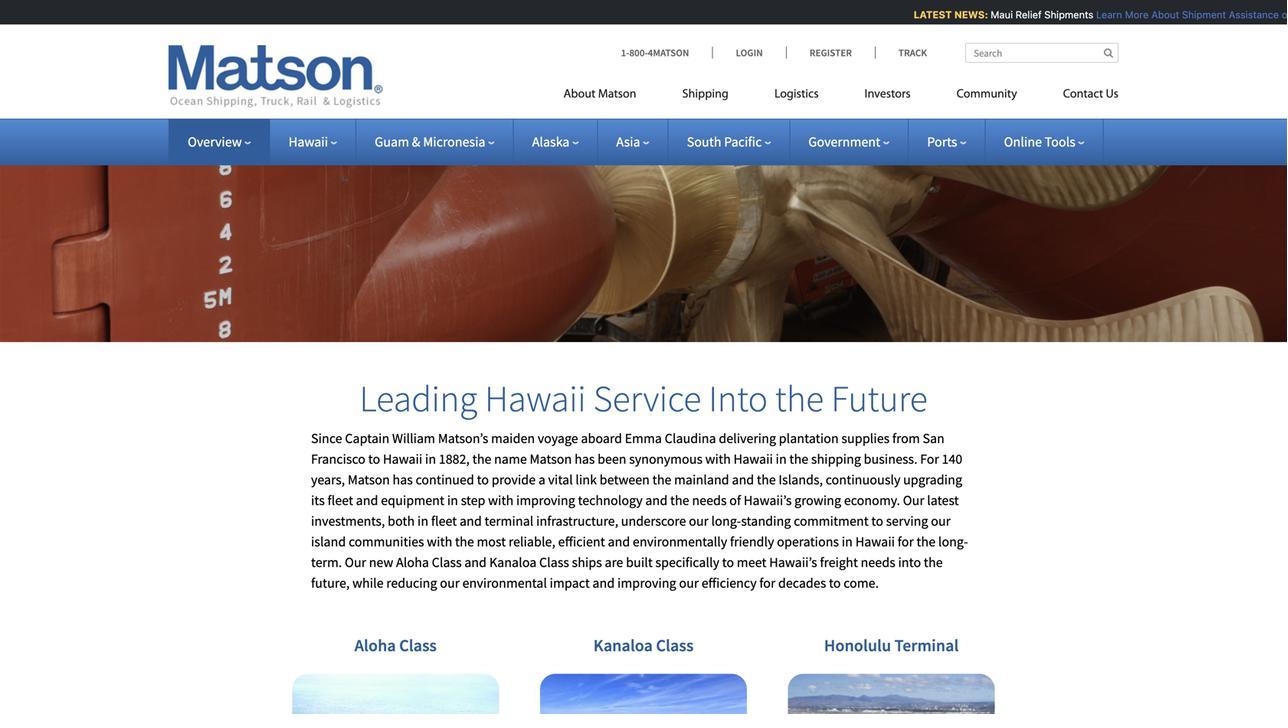 Task type: describe. For each thing, give the bounding box(es) containing it.
hawaii down william
[[383, 451, 422, 468]]

latest news: maui relief shipments learn more about shipment assistance or
[[910, 9, 1287, 20]]

kanaloa inside the since captain william matson's maiden voyage aboard emma claudina delivering plantation supplies from san francisco to hawaii in 1882, the name matson has been synonymous with hawaii in the shipping business. for 140 years, matson has continued to provide a vital link between the mainland and the islands, continuously upgrading its fleet and equipment in step with improving technology and the needs of hawaii's growing economy. our latest investments, both in fleet and terminal infrastructure, underscore our long-standing commitment to serving our island communities with the most reliable, efficient and environmentally friendly operations in hawaii for the long- term. our new aloha class and kanaloa class ships are built specifically to meet hawaii's freight needs into the future, while reducing our environmental impact and improving our efficiency for decades to come.
[[489, 554, 537, 572]]

synonymous
[[629, 451, 703, 468]]

mainland
[[674, 472, 729, 489]]

hawaii down blue matson logo with ocean, shipping, truck, rail and logistics written beneath it. on the left of page
[[289, 133, 328, 151]]

hawaii down serving
[[856, 534, 895, 551]]

growing
[[795, 492, 841, 509]]

friendly
[[730, 534, 774, 551]]

news:
[[950, 9, 984, 20]]

investors
[[865, 88, 911, 101]]

0 vertical spatial fleet
[[328, 492, 353, 509]]

register
[[810, 46, 852, 59]]

government
[[809, 133, 881, 151]]

into
[[709, 376, 768, 422]]

our down latest
[[931, 513, 951, 530]]

1 horizontal spatial about
[[1147, 9, 1175, 20]]

honolulu terminal
[[824, 636, 959, 657]]

leading hawaii service into the future
[[360, 376, 928, 422]]

while
[[352, 575, 384, 592]]

the right 1882,
[[472, 451, 491, 468]]

1-
[[621, 46, 629, 59]]

asia
[[616, 133, 640, 151]]

assistance
[[1225, 9, 1275, 20]]

its
[[311, 492, 325, 509]]

online
[[1004, 133, 1042, 151]]

honolulu
[[824, 636, 891, 657]]

login
[[736, 46, 763, 59]]

0 vertical spatial hawaii's
[[744, 492, 792, 509]]

reliable,
[[509, 534, 555, 551]]

about matson
[[564, 88, 636, 101]]

specifically
[[656, 554, 719, 572]]

leading
[[360, 376, 477, 422]]

our up environmentally
[[689, 513, 709, 530]]

learn
[[1092, 9, 1118, 20]]

terminal
[[485, 513, 534, 530]]

140
[[942, 451, 963, 468]]

operations
[[777, 534, 839, 551]]

underscore
[[621, 513, 686, 530]]

matson inside top menu navigation
[[598, 88, 636, 101]]

san
[[923, 430, 945, 447]]

0 vertical spatial long-
[[711, 513, 741, 530]]

ships
[[572, 554, 602, 572]]

blue matson logo with ocean, shipping, truck, rail and logistics written beneath it. image
[[169, 45, 383, 108]]

2 vertical spatial matson
[[348, 472, 390, 489]]

our down specifically
[[679, 575, 699, 592]]

to down "freight"
[[829, 575, 841, 592]]

latest
[[910, 9, 948, 20]]

track link
[[875, 46, 927, 59]]

in right both at the left
[[417, 513, 428, 530]]

step
[[461, 492, 485, 509]]

of
[[730, 492, 741, 509]]

claudina
[[665, 430, 716, 447]]

in up the 'islands,'
[[776, 451, 787, 468]]

1-800-4matson
[[621, 46, 689, 59]]

upgrading
[[903, 472, 962, 489]]

Search search field
[[965, 43, 1119, 63]]

commitment
[[794, 513, 869, 530]]

800-
[[629, 46, 648, 59]]

maiden
[[491, 430, 535, 447]]

alaska
[[532, 133, 570, 151]]

vital
[[548, 472, 573, 489]]

shipment
[[1178, 9, 1222, 20]]

tools
[[1045, 133, 1076, 151]]

to up step
[[477, 472, 489, 489]]

contact
[[1063, 88, 1103, 101]]

1 horizontal spatial kanaloa
[[594, 636, 653, 657]]

0 vertical spatial for
[[898, 534, 914, 551]]

islands,
[[779, 472, 823, 489]]

and down step
[[460, 513, 482, 530]]

investors link
[[842, 81, 934, 112]]

from
[[892, 430, 920, 447]]

freight
[[820, 554, 858, 572]]

the up into
[[917, 534, 936, 551]]

economy.
[[844, 492, 900, 509]]

1 horizontal spatial with
[[488, 492, 514, 509]]

0 vertical spatial with
[[705, 451, 731, 468]]

1 vertical spatial improving
[[617, 575, 676, 592]]

to up efficiency
[[722, 554, 734, 572]]

kanaloa class
[[594, 636, 694, 657]]

aloha class
[[355, 636, 437, 657]]

kanaloa class link
[[594, 636, 694, 657]]

in left 1882,
[[425, 451, 436, 468]]

new
[[369, 554, 393, 572]]

most
[[477, 534, 506, 551]]

online tools link
[[1004, 133, 1085, 151]]

service
[[593, 376, 701, 422]]

1 horizontal spatial matson
[[530, 451, 572, 468]]

hawaii link
[[289, 133, 337, 151]]

register link
[[786, 46, 875, 59]]

1 vertical spatial long-
[[938, 534, 968, 551]]

and up underscore
[[645, 492, 668, 509]]

william
[[392, 430, 435, 447]]

relief
[[1012, 9, 1038, 20]]

are
[[605, 554, 623, 572]]

delivering
[[719, 430, 776, 447]]

1-800-4matson link
[[621, 46, 712, 59]]

about matson link
[[564, 81, 659, 112]]

about inside top menu navigation
[[564, 88, 596, 101]]

the down mainland
[[670, 492, 689, 509]]

login link
[[712, 46, 786, 59]]

into
[[898, 554, 921, 572]]

island
[[311, 534, 346, 551]]

south pacific link
[[687, 133, 771, 151]]

hawaii up maiden
[[485, 376, 586, 422]]

0 horizontal spatial improving
[[516, 492, 575, 509]]

standing
[[741, 513, 791, 530]]

our right reducing
[[440, 575, 460, 592]]

matson's
[[438, 430, 488, 447]]

the left the 'islands,'
[[757, 472, 776, 489]]

1 vertical spatial hawaii's
[[769, 554, 817, 572]]



Task type: locate. For each thing, give the bounding box(es) containing it.
long-
[[711, 513, 741, 530], [938, 534, 968, 551]]

fleet down equipment
[[431, 513, 457, 530]]

has up equipment
[[393, 472, 413, 489]]

provide
[[492, 472, 536, 489]]

south pacific
[[687, 133, 762, 151]]

0 horizontal spatial matson
[[348, 472, 390, 489]]

community
[[957, 88, 1017, 101]]

us
[[1106, 88, 1119, 101]]

0 horizontal spatial long-
[[711, 513, 741, 530]]

1 vertical spatial matson
[[530, 451, 572, 468]]

banner image
[[0, 95, 1287, 342]]

with down equipment
[[427, 534, 452, 551]]

latest
[[927, 492, 959, 509]]

fleet up investments,
[[328, 492, 353, 509]]

0 vertical spatial kanaloa
[[489, 554, 537, 572]]

a
[[538, 472, 545, 489]]

0 vertical spatial needs
[[692, 492, 727, 509]]

term.
[[311, 554, 342, 572]]

aloha inside the since captain william matson's maiden voyage aboard emma claudina delivering plantation supplies from san francisco to hawaii in 1882, the name matson has been synonymous with hawaii in the shipping business. for 140 years, matson has continued to provide a vital link between the mainland and the islands, continuously upgrading its fleet and equipment in step with improving technology and the needs of hawaii's growing economy. our latest investments, both in fleet and terminal infrastructure, underscore our long-standing commitment to serving our island communities with the most reliable, efficient and environmentally friendly operations in hawaii for the long- term. our new aloha class and kanaloa class ships are built specifically to meet hawaii's freight needs into the future, while reducing our environmental impact and improving our efficiency for decades to come.
[[396, 554, 429, 572]]

2 vertical spatial with
[[427, 534, 452, 551]]

1 vertical spatial for
[[759, 575, 776, 592]]

government link
[[809, 133, 890, 151]]

0 vertical spatial about
[[1147, 9, 1175, 20]]

track
[[899, 46, 927, 59]]

needs
[[692, 492, 727, 509], [861, 554, 895, 572]]

improving
[[516, 492, 575, 509], [617, 575, 676, 592]]

built
[[626, 554, 653, 572]]

infrastructure,
[[536, 513, 618, 530]]

with up terminal
[[488, 492, 514, 509]]

1 horizontal spatial for
[[898, 534, 914, 551]]

captain
[[345, 430, 389, 447]]

0 vertical spatial has
[[575, 451, 595, 468]]

to down captain
[[368, 451, 380, 468]]

matson down voyage
[[530, 451, 572, 468]]

0 horizontal spatial needs
[[692, 492, 727, 509]]

for
[[920, 451, 939, 468]]

0 horizontal spatial with
[[427, 534, 452, 551]]

aloha class link
[[355, 636, 437, 657]]

environmentally
[[633, 534, 727, 551]]

environmental
[[462, 575, 547, 592]]

in up "freight"
[[842, 534, 853, 551]]

top menu navigation
[[564, 81, 1119, 112]]

voyage
[[538, 430, 578, 447]]

business.
[[864, 451, 918, 468]]

decades
[[778, 575, 826, 592]]

reducing
[[386, 575, 437, 592]]

plantation
[[779, 430, 839, 447]]

the down the "synonymous"
[[652, 472, 672, 489]]

1 vertical spatial aloha
[[355, 636, 396, 657]]

needs up come.
[[861, 554, 895, 572]]

0 vertical spatial improving
[[516, 492, 575, 509]]

1 vertical spatial kanaloa
[[594, 636, 653, 657]]

long- down latest
[[938, 534, 968, 551]]

and
[[732, 472, 754, 489], [356, 492, 378, 509], [645, 492, 668, 509], [460, 513, 482, 530], [608, 534, 630, 551], [464, 554, 487, 572], [593, 575, 615, 592]]

in left step
[[447, 492, 458, 509]]

the right into
[[924, 554, 943, 572]]

0 vertical spatial our
[[903, 492, 924, 509]]

hawaii
[[289, 133, 328, 151], [485, 376, 586, 422], [383, 451, 422, 468], [734, 451, 773, 468], [856, 534, 895, 551]]

has up link on the bottom left of page
[[575, 451, 595, 468]]

1 horizontal spatial our
[[903, 492, 924, 509]]

1 vertical spatial has
[[393, 472, 413, 489]]

the up the 'islands,'
[[789, 451, 809, 468]]

serving
[[886, 513, 928, 530]]

aboard
[[581, 430, 622, 447]]

logistics link
[[752, 81, 842, 112]]

meet
[[737, 554, 767, 572]]

improving down a
[[516, 492, 575, 509]]

improving down "built"
[[617, 575, 676, 592]]

hawaii down delivering
[[734, 451, 773, 468]]

class
[[432, 554, 462, 572], [539, 554, 569, 572], [399, 636, 437, 657], [656, 636, 694, 657]]

years,
[[311, 472, 345, 489]]

0 horizontal spatial kanaloa
[[489, 554, 537, 572]]

shipments
[[1040, 9, 1090, 20]]

both
[[388, 513, 415, 530]]

hawaii's up decades
[[769, 554, 817, 572]]

1 vertical spatial with
[[488, 492, 514, 509]]

0 horizontal spatial about
[[564, 88, 596, 101]]

0 horizontal spatial fleet
[[328, 492, 353, 509]]

guam & micronesia link
[[375, 133, 495, 151]]

and up the are at left bottom
[[608, 534, 630, 551]]

for down meet
[[759, 575, 776, 592]]

since captain william matson's maiden voyage aboard emma claudina delivering plantation supplies from san francisco to hawaii in 1882, the name matson has been synonymous with hawaii in the shipping business. for 140 years, matson has continued to provide a vital link between the mainland and the islands, continuously upgrading its fleet and equipment in step with improving technology and the needs of hawaii's growing economy. our latest investments, both in fleet and terminal infrastructure, underscore our long-standing commitment to serving our island communities with the most reliable, efficient and environmentally friendly operations in hawaii for the long- term. our new aloha class and kanaloa class ships are built specifically to meet hawaii's freight needs into the future, while reducing our environmental impact and improving our efficiency for decades to come.
[[311, 430, 968, 592]]

terminal
[[895, 636, 959, 657]]

our
[[903, 492, 924, 509], [345, 554, 366, 572]]

1 vertical spatial about
[[564, 88, 596, 101]]

needs down mainland
[[692, 492, 727, 509]]

and up investments,
[[356, 492, 378, 509]]

None search field
[[965, 43, 1119, 63]]

continued
[[416, 472, 474, 489]]

honolulu terminal link
[[824, 636, 959, 657]]

future
[[831, 376, 928, 422]]

equipment
[[381, 492, 444, 509]]

1 vertical spatial fleet
[[431, 513, 457, 530]]

shipping
[[682, 88, 729, 101]]

maui
[[987, 9, 1009, 20]]

matson down francisco
[[348, 472, 390, 489]]

to down economy.
[[871, 513, 883, 530]]

contact us link
[[1040, 81, 1119, 112]]

long- down of
[[711, 513, 741, 530]]

fleet
[[328, 492, 353, 509], [431, 513, 457, 530]]

matson down 1-
[[598, 88, 636, 101]]

aloha up reducing
[[396, 554, 429, 572]]

our up while in the left of the page
[[345, 554, 366, 572]]

1 horizontal spatial long-
[[938, 534, 968, 551]]

1 vertical spatial our
[[345, 554, 366, 572]]

1 horizontal spatial has
[[575, 451, 595, 468]]

1882,
[[439, 451, 470, 468]]

hawaii's up standing
[[744, 492, 792, 509]]

and up of
[[732, 472, 754, 489]]

efficiency
[[702, 575, 757, 592]]

since
[[311, 430, 342, 447]]

contact us
[[1063, 88, 1119, 101]]

future,
[[311, 575, 350, 592]]

ports
[[927, 133, 957, 151]]

supplies
[[842, 430, 890, 447]]

0 horizontal spatial for
[[759, 575, 776, 592]]

the left most
[[455, 534, 474, 551]]

0 horizontal spatial our
[[345, 554, 366, 572]]

1 horizontal spatial needs
[[861, 554, 895, 572]]

search image
[[1104, 48, 1113, 58]]

with
[[705, 451, 731, 468], [488, 492, 514, 509], [427, 534, 452, 551]]

overview link
[[188, 133, 251, 151]]

about right more
[[1147, 9, 1175, 20]]

with up mainland
[[705, 451, 731, 468]]

for down serving
[[898, 534, 914, 551]]

the
[[775, 376, 824, 422], [472, 451, 491, 468], [789, 451, 809, 468], [652, 472, 672, 489], [757, 472, 776, 489], [670, 492, 689, 509], [455, 534, 474, 551], [917, 534, 936, 551], [924, 554, 943, 572]]

technology
[[578, 492, 643, 509]]

link
[[576, 472, 597, 489]]

between
[[600, 472, 650, 489]]

come.
[[844, 575, 879, 592]]

aloha down while in the left of the page
[[355, 636, 396, 657]]

1 horizontal spatial improving
[[617, 575, 676, 592]]

learn more about shipment assistance or link
[[1092, 9, 1287, 20]]

0 horizontal spatial has
[[393, 472, 413, 489]]

2 horizontal spatial with
[[705, 451, 731, 468]]

about up "alaska" link
[[564, 88, 596, 101]]

and down most
[[464, 554, 487, 572]]

our up serving
[[903, 492, 924, 509]]

continuously
[[826, 472, 901, 489]]

0 vertical spatial aloha
[[396, 554, 429, 572]]

francisco
[[311, 451, 365, 468]]

the up the 'plantation'
[[775, 376, 824, 422]]

2 horizontal spatial matson
[[598, 88, 636, 101]]

1 vertical spatial needs
[[861, 554, 895, 572]]

0 vertical spatial matson
[[598, 88, 636, 101]]

1 horizontal spatial fleet
[[431, 513, 457, 530]]

ports link
[[927, 133, 967, 151]]

south
[[687, 133, 722, 151]]

&
[[412, 133, 420, 151]]

overview
[[188, 133, 242, 151]]

logistics
[[775, 88, 819, 101]]

asia link
[[616, 133, 649, 151]]

and down the are at left bottom
[[593, 575, 615, 592]]



Task type: vqa. For each thing, say whether or not it's contained in the screenshot.
mainland
yes



